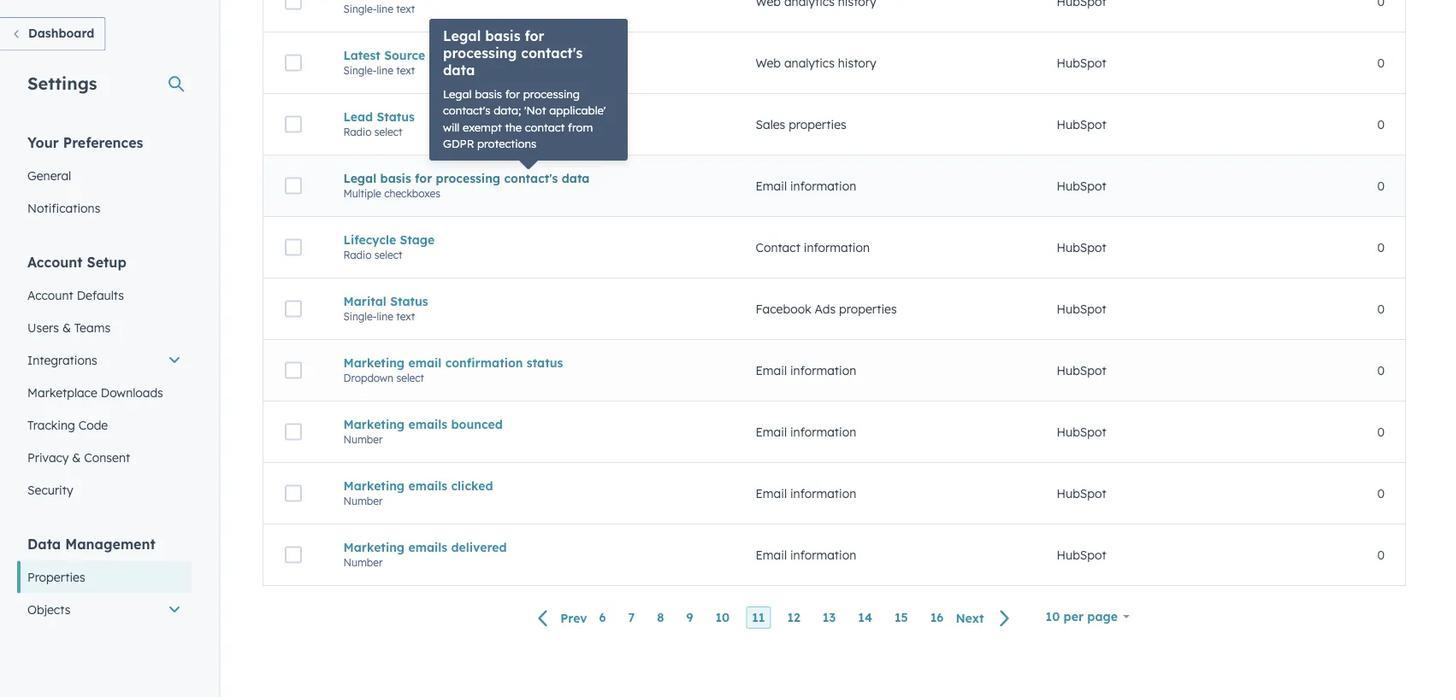 Task type: locate. For each thing, give the bounding box(es) containing it.
2 vertical spatial emails
[[408, 540, 448, 555]]

marketing inside marketing emails clicked number
[[343, 479, 405, 494]]

3 text from the top
[[396, 310, 415, 323]]

status inside marital status single-line text
[[390, 294, 428, 309]]

8 hubspot from the top
[[1057, 486, 1107, 501]]

8 0 from the top
[[1377, 486, 1385, 501]]

0 vertical spatial emails
[[408, 417, 448, 432]]

0 vertical spatial contact's
[[521, 44, 583, 62]]

7 0 from the top
[[1377, 425, 1385, 440]]

radio down the lifecycle
[[343, 249, 372, 262]]

16
[[930, 611, 944, 626]]

line
[[377, 2, 393, 15], [377, 64, 393, 77], [377, 310, 393, 323]]

web analytics history
[[756, 55, 876, 70]]

sales properties
[[756, 117, 847, 132]]

single- down latest
[[343, 64, 377, 77]]

select inside lead status radio select
[[374, 126, 402, 138]]

contact's right 2
[[521, 44, 583, 62]]

radio inside lead status radio select
[[343, 126, 372, 138]]

information for marketing email confirmation status
[[790, 363, 856, 378]]

text up source
[[396, 2, 415, 15]]

3 marketing from the top
[[343, 479, 405, 494]]

data down from
[[562, 171, 590, 186]]

2 radio from the top
[[343, 249, 372, 262]]

4 email information from the top
[[756, 486, 856, 501]]

5 email information from the top
[[756, 548, 856, 563]]

legal inside legal basis for processing contact's data multiple checkboxes
[[343, 171, 377, 186]]

1 horizontal spatial &
[[72, 450, 81, 465]]

legal basis for processing contact's data legal basis for processing contact's data; 'not applicable' will exempt the contact from gdpr protections
[[443, 27, 606, 151]]

0 vertical spatial processing
[[443, 44, 517, 62]]

5 email from the top
[[756, 548, 787, 563]]

0 vertical spatial account
[[27, 254, 83, 271]]

1 email information from the top
[[756, 179, 856, 194]]

bounced
[[451, 417, 503, 432]]

0 horizontal spatial for
[[415, 171, 432, 186]]

marketplace downloads
[[27, 385, 163, 400]]

emails for clicked
[[408, 479, 448, 494]]

1 hubspot from the top
[[1057, 55, 1107, 70]]

2 email from the top
[[756, 363, 787, 378]]

number inside marketing emails delivered number
[[343, 557, 383, 569]]

0 vertical spatial text
[[396, 2, 415, 15]]

6 0 from the top
[[1377, 363, 1385, 378]]

1 vertical spatial &
[[72, 450, 81, 465]]

email information for legal basis for processing contact's data
[[756, 179, 856, 194]]

2 vertical spatial text
[[396, 310, 415, 323]]

1 single- from the top
[[343, 2, 377, 15]]

line inside marital status single-line text
[[377, 310, 393, 323]]

0 vertical spatial line
[[377, 2, 393, 15]]

properties right ads
[[839, 302, 897, 317]]

number for marketing emails delivered
[[343, 557, 383, 569]]

lifecycle stage button
[[343, 232, 715, 247]]

email for marketing emails delivered
[[756, 548, 787, 563]]

for up "data;"
[[505, 87, 520, 101]]

10 right the '9'
[[716, 611, 730, 626]]

basis inside legal basis for processing contact's data multiple checkboxes
[[380, 171, 411, 186]]

data management element
[[17, 535, 192, 692]]

email information
[[756, 179, 856, 194], [756, 363, 856, 378], [756, 425, 856, 440], [756, 486, 856, 501], [756, 548, 856, 563]]

0 vertical spatial legal
[[443, 27, 481, 44]]

data left 2
[[443, 62, 475, 79]]

select down the lifecycle
[[374, 249, 402, 262]]

0 vertical spatial status
[[377, 109, 415, 124]]

1 vertical spatial text
[[396, 64, 415, 77]]

2 horizontal spatial for
[[525, 27, 544, 44]]

0 vertical spatial number
[[343, 433, 383, 446]]

lead
[[343, 109, 373, 124]]

properties
[[789, 117, 847, 132], [839, 302, 897, 317]]

emails inside marketing emails clicked number
[[408, 479, 448, 494]]

2 account from the top
[[27, 288, 73, 303]]

8
[[657, 611, 664, 626]]

line down marital
[[377, 310, 393, 323]]

line up source
[[377, 2, 393, 15]]

email for marketing email confirmation status
[[756, 363, 787, 378]]

number for marketing emails bounced
[[343, 433, 383, 446]]

5 hubspot from the top
[[1057, 302, 1107, 317]]

contact
[[525, 120, 565, 134]]

1 0 from the top
[[1377, 55, 1385, 70]]

2 emails from the top
[[408, 479, 448, 494]]

emails
[[408, 417, 448, 432], [408, 479, 448, 494], [408, 540, 448, 555]]

account for account defaults
[[27, 288, 73, 303]]

processing for legal basis for processing contact's data legal basis for processing contact's data; 'not applicable' will exempt the contact from gdpr protections
[[443, 44, 517, 62]]

select for status
[[374, 126, 402, 138]]

0 vertical spatial &
[[62, 320, 71, 335]]

6
[[599, 611, 606, 626]]

1 vertical spatial account
[[27, 288, 73, 303]]

properties
[[27, 570, 85, 585]]

1 horizontal spatial data
[[562, 171, 590, 186]]

0 for marketing emails clicked
[[1377, 486, 1385, 501]]

marketing for marketing emails bounced
[[343, 417, 405, 432]]

3 number from the top
[[343, 557, 383, 569]]

for up latest source drill-down 2 button
[[525, 27, 544, 44]]

account up account defaults
[[27, 254, 83, 271]]

basis up "data;"
[[475, 87, 502, 101]]

1 vertical spatial select
[[374, 249, 402, 262]]

0 vertical spatial single-
[[343, 2, 377, 15]]

contact's up exempt
[[443, 103, 491, 118]]

3 hubspot from the top
[[1057, 179, 1107, 194]]

2 vertical spatial select
[[396, 372, 424, 385]]

single- up latest
[[343, 2, 377, 15]]

notifications
[[27, 201, 100, 216]]

basis up checkboxes
[[380, 171, 411, 186]]

1 marketing from the top
[[343, 356, 405, 371]]

hubspot for lead status
[[1057, 117, 1107, 132]]

marketing down dropdown at the left
[[343, 417, 405, 432]]

3 0 from the top
[[1377, 179, 1385, 194]]

status for lead status
[[377, 109, 415, 124]]

privacy
[[27, 450, 69, 465]]

'not
[[524, 103, 546, 118]]

2 vertical spatial basis
[[380, 171, 411, 186]]

13 button
[[817, 607, 842, 630]]

marketing inside the marketing emails bounced number
[[343, 417, 405, 432]]

marketing down marketing emails clicked number
[[343, 540, 405, 555]]

0 vertical spatial for
[[525, 27, 544, 44]]

basis up 2
[[485, 27, 521, 44]]

marketing emails clicked button
[[343, 479, 715, 494]]

for inside legal basis for processing contact's data multiple checkboxes
[[415, 171, 432, 186]]

7 hubspot from the top
[[1057, 425, 1107, 440]]

2 marketing from the top
[[343, 417, 405, 432]]

0 vertical spatial basis
[[485, 27, 521, 44]]

4 marketing from the top
[[343, 540, 405, 555]]

information for marketing emails bounced
[[790, 425, 856, 440]]

emails left delivered
[[408, 540, 448, 555]]

10
[[1046, 610, 1060, 625], [716, 611, 730, 626]]

contact's
[[521, 44, 583, 62], [443, 103, 491, 118], [504, 171, 558, 186]]

4 hubspot from the top
[[1057, 240, 1107, 255]]

1 vertical spatial data
[[562, 171, 590, 186]]

4 0 from the top
[[1377, 240, 1385, 255]]

data;
[[494, 103, 521, 118]]

1 vertical spatial single-
[[343, 64, 377, 77]]

& right users
[[62, 320, 71, 335]]

2 single- from the top
[[343, 64, 377, 77]]

contact's down protections
[[504, 171, 558, 186]]

legal up will
[[443, 87, 472, 101]]

single-
[[343, 2, 377, 15], [343, 64, 377, 77], [343, 310, 377, 323]]

2 hubspot from the top
[[1057, 117, 1107, 132]]

1 vertical spatial number
[[343, 495, 383, 508]]

emails inside marketing emails delivered number
[[408, 540, 448, 555]]

2 vertical spatial line
[[377, 310, 393, 323]]

hubspot for marketing email confirmation status
[[1057, 363, 1107, 378]]

contact information
[[756, 240, 870, 255]]

2 text from the top
[[396, 64, 415, 77]]

for up checkboxes
[[415, 171, 432, 186]]

multiple
[[343, 187, 381, 200]]

number inside the marketing emails bounced number
[[343, 433, 383, 446]]

1 text from the top
[[396, 2, 415, 15]]

hubspot for legal basis for processing contact's data
[[1057, 179, 1107, 194]]

0 for lifecycle stage
[[1377, 240, 1385, 255]]

select left will
[[374, 126, 402, 138]]

status right lead
[[377, 109, 415, 124]]

0 horizontal spatial 10
[[716, 611, 730, 626]]

radio for lead
[[343, 126, 372, 138]]

your
[[27, 134, 59, 151]]

3 email from the top
[[756, 425, 787, 440]]

10 inside button
[[716, 611, 730, 626]]

1 vertical spatial properties
[[839, 302, 897, 317]]

10 inside popup button
[[1046, 610, 1060, 625]]

text down source
[[396, 64, 415, 77]]

integrations button
[[17, 344, 192, 377]]

information for marketing emails clicked
[[790, 486, 856, 501]]

latest source drill-down 2 single-line text
[[343, 48, 503, 77]]

15
[[895, 611, 908, 626]]

1 vertical spatial legal
[[443, 87, 472, 101]]

0 horizontal spatial &
[[62, 320, 71, 335]]

6 hubspot from the top
[[1057, 363, 1107, 378]]

for
[[525, 27, 544, 44], [505, 87, 520, 101], [415, 171, 432, 186]]

status right marital
[[390, 294, 428, 309]]

2 vertical spatial legal
[[343, 171, 377, 186]]

objects button
[[17, 594, 192, 627]]

status inside lead status radio select
[[377, 109, 415, 124]]

clicked
[[451, 479, 493, 494]]

select down email at the left of the page
[[396, 372, 424, 385]]

0 vertical spatial data
[[443, 62, 475, 79]]

2 vertical spatial single-
[[343, 310, 377, 323]]

legal basis for processing contact's data multiple checkboxes
[[343, 171, 590, 200]]

legal up down
[[443, 27, 481, 44]]

dashboard
[[28, 26, 94, 41]]

marketing inside marketing email confirmation status dropdown select
[[343, 356, 405, 371]]

3 email information from the top
[[756, 425, 856, 440]]

1 vertical spatial for
[[505, 87, 520, 101]]

text up email at the left of the page
[[396, 310, 415, 323]]

lifecycle stage radio select
[[343, 232, 435, 262]]

legal for legal basis for processing contact's data multiple checkboxes
[[343, 171, 377, 186]]

radio down lead
[[343, 126, 372, 138]]

0 vertical spatial select
[[374, 126, 402, 138]]

legal basis for processing contact's data tooltip
[[429, 19, 628, 161]]

1 radio from the top
[[343, 126, 372, 138]]

number inside marketing emails clicked number
[[343, 495, 383, 508]]

contact
[[756, 240, 800, 255]]

1 number from the top
[[343, 433, 383, 446]]

marital
[[343, 294, 386, 309]]

1 vertical spatial status
[[390, 294, 428, 309]]

privacy & consent link
[[17, 442, 192, 474]]

2 number from the top
[[343, 495, 383, 508]]

0 vertical spatial radio
[[343, 126, 372, 138]]

2 email information from the top
[[756, 363, 856, 378]]

2 0 from the top
[[1377, 117, 1385, 132]]

10 left per
[[1046, 610, 1060, 625]]

1 emails from the top
[[408, 417, 448, 432]]

2 vertical spatial number
[[343, 557, 383, 569]]

contact's inside legal basis for processing contact's data multiple checkboxes
[[504, 171, 558, 186]]

line down source
[[377, 64, 393, 77]]

information
[[790, 179, 856, 194], [804, 240, 870, 255], [790, 363, 856, 378], [790, 425, 856, 440], [790, 486, 856, 501], [790, 548, 856, 563]]

& right privacy
[[72, 450, 81, 465]]

teams
[[74, 320, 110, 335]]

emails left the "clicked"
[[408, 479, 448, 494]]

marketing up dropdown at the left
[[343, 356, 405, 371]]

radio
[[343, 126, 372, 138], [343, 249, 372, 262]]

data
[[27, 536, 61, 553]]

select inside "lifecycle stage radio select"
[[374, 249, 402, 262]]

emails left bounced
[[408, 417, 448, 432]]

1 horizontal spatial 10
[[1046, 610, 1060, 625]]

data
[[443, 62, 475, 79], [562, 171, 590, 186]]

exempt
[[463, 120, 502, 134]]

confirmation
[[445, 356, 523, 371]]

1 vertical spatial line
[[377, 64, 393, 77]]

3 emails from the top
[[408, 540, 448, 555]]

1 vertical spatial radio
[[343, 249, 372, 262]]

marketing email confirmation status dropdown select
[[343, 356, 563, 385]]

3 line from the top
[[377, 310, 393, 323]]

hubspot for marketing emails bounced
[[1057, 425, 1107, 440]]

data inside the legal basis for processing contact's data legal basis for processing contact's data; 'not applicable' will exempt the contact from gdpr protections
[[443, 62, 475, 79]]

hubspot for marketing emails clicked
[[1057, 486, 1107, 501]]

5 0 from the top
[[1377, 302, 1385, 317]]

account up users
[[27, 288, 73, 303]]

next
[[956, 611, 984, 626]]

hubspot for lifecycle stage
[[1057, 240, 1107, 255]]

downloads
[[101, 385, 163, 400]]

1 email from the top
[[756, 179, 787, 194]]

2 vertical spatial contact's
[[504, 171, 558, 186]]

1 account from the top
[[27, 254, 83, 271]]

data for legal basis for processing contact's data multiple checkboxes
[[562, 171, 590, 186]]

protections
[[477, 137, 536, 151]]

account defaults
[[27, 288, 124, 303]]

2 vertical spatial for
[[415, 171, 432, 186]]

properties right sales
[[789, 117, 847, 132]]

single- down marital
[[343, 310, 377, 323]]

1 line from the top
[[377, 2, 393, 15]]

radio inside "lifecycle stage radio select"
[[343, 249, 372, 262]]

1 vertical spatial emails
[[408, 479, 448, 494]]

next button
[[950, 608, 1021, 630]]

9 0 from the top
[[1377, 548, 1385, 563]]

3 single- from the top
[[343, 310, 377, 323]]

email for marketing emails clicked
[[756, 486, 787, 501]]

emails inside the marketing emails bounced number
[[408, 417, 448, 432]]

single- inside marital status single-line text
[[343, 310, 377, 323]]

select
[[374, 126, 402, 138], [374, 249, 402, 262], [396, 372, 424, 385]]

0 horizontal spatial data
[[443, 62, 475, 79]]

information for legal basis for processing contact's data
[[790, 179, 856, 194]]

legal up multiple
[[343, 171, 377, 186]]

status
[[377, 109, 415, 124], [390, 294, 428, 309]]

account
[[27, 254, 83, 271], [27, 288, 73, 303]]

tab panel
[[249, 0, 1420, 648]]

marketplace
[[27, 385, 97, 400]]

data inside legal basis for processing contact's data multiple checkboxes
[[562, 171, 590, 186]]

4 email from the top
[[756, 486, 787, 501]]

2 vertical spatial processing
[[436, 171, 500, 186]]

&
[[62, 320, 71, 335], [72, 450, 81, 465]]

processing inside legal basis for processing contact's data multiple checkboxes
[[436, 171, 500, 186]]

& for users
[[62, 320, 71, 335]]

select inside marketing email confirmation status dropdown select
[[396, 372, 424, 385]]

notifications link
[[17, 192, 192, 225]]

2 line from the top
[[377, 64, 393, 77]]

9 hubspot from the top
[[1057, 548, 1107, 563]]

legal
[[443, 27, 481, 44], [443, 87, 472, 101], [343, 171, 377, 186]]

marketing inside marketing emails delivered number
[[343, 540, 405, 555]]

marketing down the marketing emails bounced number
[[343, 479, 405, 494]]

marketplace downloads link
[[17, 377, 192, 409]]

users & teams link
[[17, 312, 192, 344]]



Task type: vqa. For each thing, say whether or not it's contained in the screenshot.
'so'
no



Task type: describe. For each thing, give the bounding box(es) containing it.
lead status radio select
[[343, 109, 415, 138]]

email information for marketing emails bounced
[[756, 425, 856, 440]]

the
[[505, 120, 522, 134]]

security link
[[17, 474, 192, 507]]

basis for legal basis for processing contact's data multiple checkboxes
[[380, 171, 411, 186]]

code
[[78, 418, 108, 433]]

status
[[527, 356, 563, 371]]

email for legal basis for processing contact's data
[[756, 179, 787, 194]]

contact's for legal basis for processing contact's data multiple checkboxes
[[504, 171, 558, 186]]

1 vertical spatial contact's
[[443, 103, 491, 118]]

information for marketing emails delivered
[[790, 548, 856, 563]]

checkboxes
[[384, 187, 440, 200]]

16 button
[[924, 607, 950, 630]]

10 for 10
[[716, 611, 730, 626]]

will
[[443, 120, 460, 134]]

emails for bounced
[[408, 417, 448, 432]]

information for lifecycle stage
[[804, 240, 870, 255]]

web
[[756, 55, 781, 70]]

& for privacy
[[72, 450, 81, 465]]

marketing emails delivered button
[[343, 540, 715, 555]]

management
[[65, 536, 155, 553]]

history
[[838, 55, 876, 70]]

contact's for legal basis for processing contact's data legal basis for processing contact's data; 'not applicable' will exempt the contact from gdpr protections
[[521, 44, 583, 62]]

select for stage
[[374, 249, 402, 262]]

marital status single-line text
[[343, 294, 428, 323]]

0 for marketing emails bounced
[[1377, 425, 1385, 440]]

prev button
[[528, 608, 593, 630]]

down
[[459, 48, 493, 63]]

status for marital status
[[390, 294, 428, 309]]

dashboard link
[[0, 17, 105, 51]]

7
[[628, 611, 635, 626]]

privacy & consent
[[27, 450, 130, 465]]

0 for marital status
[[1377, 302, 1385, 317]]

email information for marketing emails clicked
[[756, 486, 856, 501]]

users
[[27, 320, 59, 335]]

single- inside 'latest source drill-down 2 single-line text'
[[343, 64, 377, 77]]

processing for legal basis for processing contact's data multiple checkboxes
[[436, 171, 500, 186]]

tracking code link
[[17, 409, 192, 442]]

account setup
[[27, 254, 126, 271]]

email
[[408, 356, 442, 371]]

per
[[1064, 610, 1084, 625]]

marketing for marketing email confirmation status
[[343, 356, 405, 371]]

hubspot for marital status
[[1057, 302, 1107, 317]]

from
[[568, 120, 593, 134]]

basis for legal basis for processing contact's data legal basis for processing contact's data; 'not applicable' will exempt the contact from gdpr protections
[[485, 27, 521, 44]]

tracking
[[27, 418, 75, 433]]

marketing for marketing emails delivered
[[343, 540, 405, 555]]

data management
[[27, 536, 155, 553]]

hubspot for marketing emails delivered
[[1057, 548, 1107, 563]]

0 vertical spatial properties
[[789, 117, 847, 132]]

text inside marital status single-line text
[[396, 310, 415, 323]]

for for legal basis for processing contact's data multiple checkboxes
[[415, 171, 432, 186]]

your preferences element
[[17, 133, 192, 225]]

marketing emails clicked number
[[343, 479, 493, 508]]

lead status button
[[343, 109, 715, 124]]

marketing emails bounced button
[[343, 417, 715, 432]]

11 button
[[746, 607, 771, 630]]

10 per page
[[1046, 610, 1118, 625]]

account setup element
[[17, 253, 192, 507]]

7 button
[[622, 607, 641, 630]]

emails for delivered
[[408, 540, 448, 555]]

stage
[[400, 232, 435, 247]]

settings
[[27, 72, 97, 94]]

consent
[[84, 450, 130, 465]]

10 for 10 per page
[[1046, 610, 1060, 625]]

12 button
[[781, 607, 806, 630]]

preferences
[[63, 134, 143, 151]]

email information for marketing email confirmation status
[[756, 363, 856, 378]]

11
[[752, 611, 765, 626]]

0 for lead status
[[1377, 117, 1385, 132]]

marketing email confirmation status button
[[343, 356, 715, 371]]

general link
[[17, 160, 192, 192]]

defaults
[[77, 288, 124, 303]]

email for marketing emails bounced
[[756, 425, 787, 440]]

8 button
[[651, 607, 670, 630]]

security
[[27, 483, 73, 498]]

latest source drill-down 2 button
[[343, 48, 715, 63]]

gdpr
[[443, 137, 474, 151]]

14
[[858, 611, 872, 626]]

properties link
[[17, 562, 192, 594]]

radio for lifecycle
[[343, 249, 372, 262]]

dropdown
[[343, 372, 393, 385]]

single-line text
[[343, 2, 415, 15]]

legal for legal basis for processing contact's data legal basis for processing contact's data; 'not applicable' will exempt the contact from gdpr protections
[[443, 27, 481, 44]]

ads
[[815, 302, 836, 317]]

account for account setup
[[27, 254, 83, 271]]

for for legal basis for processing contact's data legal basis for processing contact's data; 'not applicable' will exempt the contact from gdpr protections
[[525, 27, 544, 44]]

hubspot for latest source drill-down 2
[[1057, 55, 1107, 70]]

integrations
[[27, 353, 97, 368]]

0 for marketing email confirmation status
[[1377, 363, 1385, 378]]

9 button
[[680, 607, 699, 630]]

1 vertical spatial processing
[[523, 87, 580, 101]]

6 button
[[593, 607, 612, 630]]

pagination navigation
[[528, 607, 1021, 630]]

14 button
[[852, 607, 878, 630]]

your preferences
[[27, 134, 143, 151]]

applicable'
[[549, 103, 606, 118]]

prev
[[560, 611, 587, 626]]

delivered
[[451, 540, 507, 555]]

account defaults link
[[17, 279, 192, 312]]

general
[[27, 168, 71, 183]]

15 button
[[889, 607, 914, 630]]

line inside 'latest source drill-down 2 single-line text'
[[377, 64, 393, 77]]

facebook ads properties
[[756, 302, 897, 317]]

0 for latest source drill-down 2
[[1377, 55, 1385, 70]]

email information for marketing emails delivered
[[756, 548, 856, 563]]

facebook
[[756, 302, 811, 317]]

lifecycle
[[343, 232, 396, 247]]

sales
[[756, 117, 785, 132]]

objects
[[27, 603, 70, 618]]

data for legal basis for processing contact's data legal basis for processing contact's data; 'not applicable' will exempt the contact from gdpr protections
[[443, 62, 475, 79]]

tab panel containing latest source drill-down 2
[[249, 0, 1420, 648]]

latest
[[343, 48, 380, 63]]

10 button
[[710, 607, 736, 630]]

number for marketing emails clicked
[[343, 495, 383, 508]]

setup
[[87, 254, 126, 271]]

marketing for marketing emails clicked
[[343, 479, 405, 494]]

marketing emails delivered number
[[343, 540, 507, 569]]

tracking code
[[27, 418, 108, 433]]

0 for marketing emails delivered
[[1377, 548, 1385, 563]]

marital status button
[[343, 294, 715, 309]]

10 per page button
[[1035, 600, 1141, 635]]

text inside 'latest source drill-down 2 single-line text'
[[396, 64, 415, 77]]

1 vertical spatial basis
[[475, 87, 502, 101]]

9
[[686, 611, 693, 626]]

0 for legal basis for processing contact's data
[[1377, 179, 1385, 194]]

1 horizontal spatial for
[[505, 87, 520, 101]]

source
[[384, 48, 425, 63]]

13
[[823, 611, 836, 626]]



